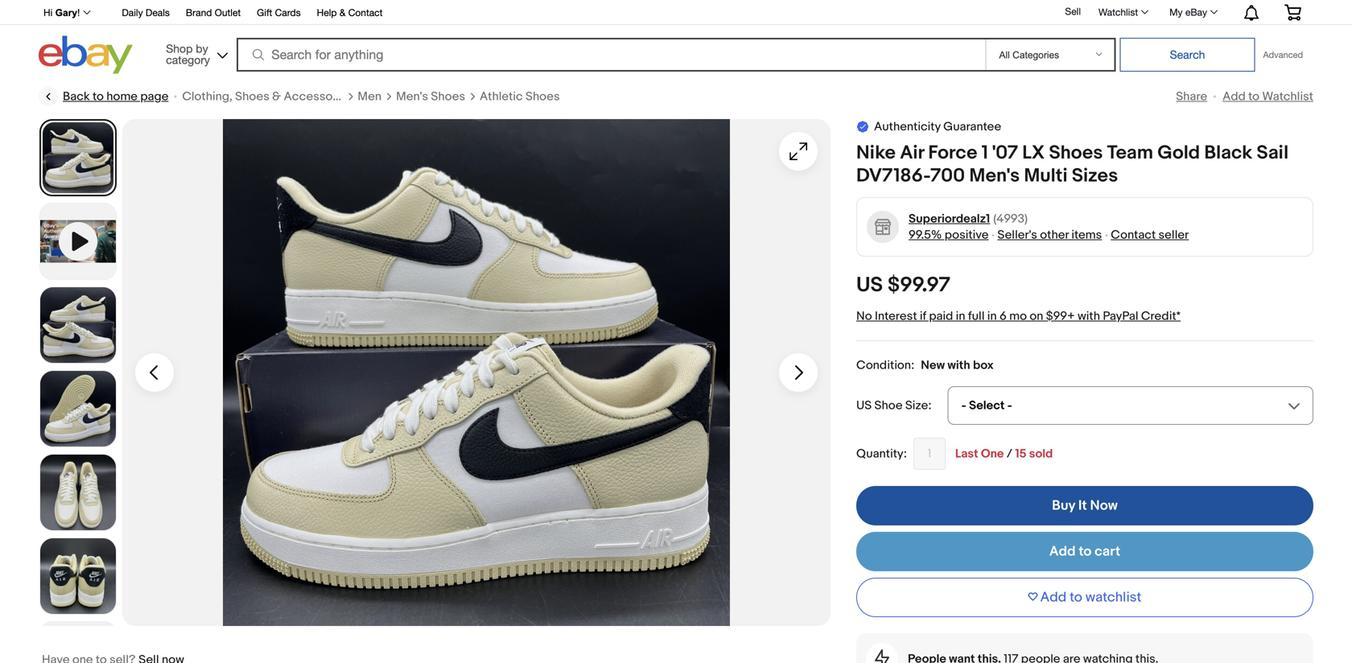 Task type: describe. For each thing, give the bounding box(es) containing it.
advanced
[[1263, 50, 1303, 60]]

shoes for clothing,
[[235, 89, 269, 104]]

text__icon image
[[856, 120, 869, 132]]

cards
[[275, 7, 301, 18]]

my ebay
[[1170, 6, 1207, 18]]

seller's other items
[[998, 228, 1102, 242]]

brand
[[186, 7, 212, 18]]

0 vertical spatial men's
[[396, 89, 428, 104]]

99.5%
[[909, 228, 942, 242]]

athletic shoes link
[[480, 89, 560, 105]]

contact seller link
[[1111, 228, 1189, 242]]

Quantity: text field
[[914, 438, 946, 470]]

paypal
[[1103, 309, 1139, 324]]

quantity:
[[856, 447, 907, 461]]

shop
[[166, 42, 193, 55]]

1
[[982, 142, 988, 165]]

items
[[1072, 228, 1102, 242]]

shoe
[[875, 398, 903, 413]]

watchlist link
[[1090, 2, 1156, 22]]

hi gary !
[[43, 7, 80, 18]]

paid
[[929, 309, 953, 324]]

superiordealz1 image
[[867, 210, 900, 244]]

to for home
[[93, 89, 104, 104]]

add to watchlist
[[1040, 589, 1142, 606]]

add to watchlist link
[[1223, 89, 1314, 104]]

sell link
[[1058, 6, 1088, 17]]

sold
[[1029, 447, 1053, 461]]

0 vertical spatial with
[[1078, 309, 1100, 324]]

$99.97
[[888, 273, 951, 298]]

buy it now link
[[856, 486, 1314, 526]]

cart
[[1095, 543, 1121, 560]]

if
[[920, 309, 926, 324]]

category
[[166, 53, 210, 66]]

buy it now
[[1052, 497, 1118, 514]]

with details__icon image
[[875, 650, 889, 663]]

!
[[77, 7, 80, 18]]

back
[[63, 89, 90, 104]]

brand outlet
[[186, 7, 241, 18]]

lx
[[1022, 142, 1045, 165]]

ebay
[[1186, 6, 1207, 18]]

box
[[973, 358, 994, 373]]

help & contact link
[[317, 4, 383, 22]]

to for watchlist
[[1070, 589, 1083, 606]]

700
[[931, 165, 965, 188]]

gift
[[257, 7, 272, 18]]

full
[[968, 309, 985, 324]]

sail
[[1257, 142, 1289, 165]]

buy
[[1052, 497, 1075, 514]]

shoes inside nike air force 1 '07 lx shoes team gold black sail dv7186-700 men's multi sizes
[[1049, 142, 1103, 165]]

back to home page
[[63, 89, 169, 104]]

by
[[196, 42, 208, 55]]

men link
[[358, 89, 382, 105]]

Search for anything text field
[[239, 39, 982, 70]]

force
[[928, 142, 978, 165]]

brand outlet link
[[186, 4, 241, 22]]

shop by category button
[[159, 36, 231, 70]]

picture 1 of 12 image
[[41, 121, 115, 195]]

/
[[1007, 447, 1013, 461]]

my
[[1170, 6, 1183, 18]]

team
[[1107, 142, 1153, 165]]

mo
[[1010, 309, 1027, 324]]

condition:
[[856, 358, 915, 373]]

us for us shoe size
[[856, 398, 872, 413]]

dv7186-
[[856, 165, 931, 188]]

clothing,
[[182, 89, 232, 104]]

gift cards
[[257, 7, 301, 18]]

one
[[981, 447, 1004, 461]]

no interest if paid in full in 6 mo on $99+ with paypal credit* link
[[856, 309, 1181, 324]]

add to watchlist
[[1223, 89, 1314, 104]]

nike air force 1 '07 lx shoes team gold black sail dv7186-700 men's multi sizes - picture 1 of 12 image
[[122, 119, 831, 626]]

authenticity
[[874, 120, 941, 134]]

video 1 of 1 image
[[40, 204, 116, 279]]

'07
[[993, 142, 1018, 165]]

1 vertical spatial watchlist
[[1262, 89, 1314, 104]]

no
[[856, 309, 872, 324]]

help & contact
[[317, 7, 383, 18]]

daily
[[122, 7, 143, 18]]

picture 5 of 12 image
[[40, 539, 116, 614]]

men's inside nike air force 1 '07 lx shoes team gold black sail dv7186-700 men's multi sizes
[[969, 165, 1020, 188]]

contact seller
[[1111, 228, 1189, 242]]

last one / 15 sold
[[955, 447, 1053, 461]]

share
[[1176, 89, 1208, 104]]

back to home page link
[[39, 87, 169, 106]]

seller's
[[998, 228, 1037, 242]]

outlet
[[215, 7, 241, 18]]

sell
[[1065, 6, 1081, 17]]

watchlist
[[1086, 589, 1142, 606]]

my ebay link
[[1161, 2, 1225, 22]]

us for us $99.97
[[856, 273, 883, 298]]

size
[[905, 398, 928, 413]]

interest
[[875, 309, 917, 324]]

& inside 'link'
[[340, 7, 346, 18]]

seller's other items link
[[998, 228, 1102, 242]]

share button
[[1176, 89, 1208, 104]]

gold
[[1158, 142, 1200, 165]]



Task type: locate. For each thing, give the bounding box(es) containing it.
1 vertical spatial us
[[856, 398, 872, 413]]

add right 'share' button
[[1223, 89, 1246, 104]]

us up no
[[856, 273, 883, 298]]

deals
[[146, 7, 170, 18]]

0 vertical spatial &
[[340, 7, 346, 18]]

credit*
[[1141, 309, 1181, 324]]

0 horizontal spatial &
[[272, 89, 281, 104]]

(4993)
[[994, 212, 1028, 226]]

authenticity guarantee
[[874, 120, 1002, 134]]

None submit
[[1120, 38, 1255, 72]]

shoes right clothing,
[[235, 89, 269, 104]]

nike air force 1 '07 lx shoes team gold black sail dv7186-700 men's multi sizes
[[856, 142, 1289, 188]]

men's shoes
[[396, 89, 465, 104]]

gary
[[55, 7, 77, 18]]

help
[[317, 7, 337, 18]]

add to cart link
[[856, 532, 1314, 572]]

1 vertical spatial contact
[[1111, 228, 1156, 242]]

1 horizontal spatial &
[[340, 7, 346, 18]]

shop by category banner
[[35, 0, 1314, 78]]

daily deals
[[122, 7, 170, 18]]

0 horizontal spatial contact
[[348, 7, 383, 18]]

watchlist down advanced link
[[1262, 89, 1314, 104]]

account navigation
[[35, 0, 1314, 25]]

to left the watchlist
[[1070, 589, 1083, 606]]

clothing, shoes & accessories link
[[182, 89, 353, 105]]

contact left seller
[[1111, 228, 1156, 242]]

1 horizontal spatial with
[[1078, 309, 1100, 324]]

watchlist
[[1099, 6, 1138, 18], [1262, 89, 1314, 104]]

clothing, shoes & accessories men
[[182, 89, 382, 104]]

athletic shoes
[[480, 89, 560, 104]]

add down add to cart at the bottom of page
[[1040, 589, 1067, 606]]

nike
[[856, 142, 896, 165]]

men
[[358, 89, 382, 104]]

add for add to cart
[[1049, 543, 1076, 560]]

with inside condition: new with box
[[948, 358, 970, 373]]

positive
[[945, 228, 989, 242]]

1 horizontal spatial contact
[[1111, 228, 1156, 242]]

none submit inside shop by category "banner"
[[1120, 38, 1255, 72]]

in left the full
[[956, 309, 966, 324]]

athletic
[[480, 89, 523, 104]]

2 in from the left
[[988, 309, 997, 324]]

1 horizontal spatial watchlist
[[1262, 89, 1314, 104]]

add
[[1223, 89, 1246, 104], [1049, 543, 1076, 560], [1040, 589, 1067, 606]]

page
[[140, 89, 169, 104]]

superiordealz1 link
[[909, 211, 990, 227]]

accessories
[[284, 89, 353, 104]]

men's left the lx
[[969, 165, 1020, 188]]

advanced link
[[1255, 39, 1311, 71]]

to right back
[[93, 89, 104, 104]]

to
[[93, 89, 104, 104], [1249, 89, 1260, 104], [1079, 543, 1092, 560], [1070, 589, 1083, 606]]

2 vertical spatial add
[[1040, 589, 1067, 606]]

with right $99+
[[1078, 309, 1100, 324]]

15
[[1015, 447, 1027, 461]]

to for cart
[[1079, 543, 1092, 560]]

superiordealz1
[[909, 212, 990, 226]]

1 horizontal spatial men's
[[969, 165, 1020, 188]]

1 vertical spatial &
[[272, 89, 281, 104]]

condition: new with box
[[856, 358, 994, 373]]

gift cards link
[[257, 4, 301, 22]]

0 horizontal spatial in
[[956, 309, 966, 324]]

with
[[1078, 309, 1100, 324], [948, 358, 970, 373]]

picture 3 of 12 image
[[40, 371, 116, 447]]

add left cart
[[1049, 543, 1076, 560]]

add for add to watchlist
[[1223, 89, 1246, 104]]

0 vertical spatial contact
[[348, 7, 383, 18]]

watchlist right sell link
[[1099, 6, 1138, 18]]

men's right men on the left of the page
[[396, 89, 428, 104]]

add to watchlist button
[[856, 578, 1314, 617]]

1 horizontal spatial in
[[988, 309, 997, 324]]

99.5% positive
[[909, 228, 989, 242]]

0 vertical spatial us
[[856, 273, 883, 298]]

us left shoe
[[856, 398, 872, 413]]

air
[[900, 142, 924, 165]]

to for watchlist
[[1249, 89, 1260, 104]]

99.5% positive link
[[909, 228, 989, 242]]

home
[[106, 89, 138, 104]]

shoes left athletic
[[431, 89, 465, 104]]

picture 4 of 12 image
[[40, 455, 116, 530]]

last
[[955, 447, 978, 461]]

other
[[1040, 228, 1069, 242]]

men's shoes link
[[396, 89, 465, 105]]

black
[[1204, 142, 1253, 165]]

in
[[956, 309, 966, 324], [988, 309, 997, 324]]

1 us from the top
[[856, 273, 883, 298]]

1 vertical spatial add
[[1049, 543, 1076, 560]]

to inside "button"
[[1070, 589, 1083, 606]]

0 vertical spatial watchlist
[[1099, 6, 1138, 18]]

$99+
[[1046, 309, 1075, 324]]

sizes
[[1072, 165, 1118, 188]]

& right help
[[340, 7, 346, 18]]

1 vertical spatial with
[[948, 358, 970, 373]]

multi
[[1024, 165, 1068, 188]]

to down advanced link
[[1249, 89, 1260, 104]]

with left box
[[948, 358, 970, 373]]

shoes for athletic
[[526, 89, 560, 104]]

contact inside help & contact 'link'
[[348, 7, 383, 18]]

shoes right the lx
[[1049, 142, 1103, 165]]

& left accessories
[[272, 89, 281, 104]]

shop by category
[[166, 42, 210, 66]]

0 horizontal spatial men's
[[396, 89, 428, 104]]

1 vertical spatial men's
[[969, 165, 1020, 188]]

picture 2 of 12 image
[[40, 287, 116, 363]]

add to cart
[[1049, 543, 1121, 560]]

us shoe size
[[856, 398, 928, 413]]

1 in from the left
[[956, 309, 966, 324]]

2 us from the top
[[856, 398, 872, 413]]

to inside "link"
[[93, 89, 104, 104]]

add for add to watchlist
[[1040, 589, 1067, 606]]

on
[[1030, 309, 1044, 324]]

0 horizontal spatial watchlist
[[1099, 6, 1138, 18]]

6
[[1000, 309, 1007, 324]]

shoes
[[235, 89, 269, 104], [431, 89, 465, 104], [526, 89, 560, 104], [1049, 142, 1103, 165]]

add inside "button"
[[1040, 589, 1067, 606]]

now
[[1090, 497, 1118, 514]]

0 horizontal spatial with
[[948, 358, 970, 373]]

to left cart
[[1079, 543, 1092, 560]]

shoes for men's
[[431, 89, 465, 104]]

in left 6
[[988, 309, 997, 324]]

men's
[[396, 89, 428, 104], [969, 165, 1020, 188]]

your shopping cart image
[[1284, 4, 1302, 20]]

contact right help
[[348, 7, 383, 18]]

watchlist inside 'link'
[[1099, 6, 1138, 18]]

shoes right athletic
[[526, 89, 560, 104]]

0 vertical spatial add
[[1223, 89, 1246, 104]]

seller
[[1159, 228, 1189, 242]]

hi
[[43, 7, 53, 18]]



Task type: vqa. For each thing, say whether or not it's contained in the screenshot.
cart
yes



